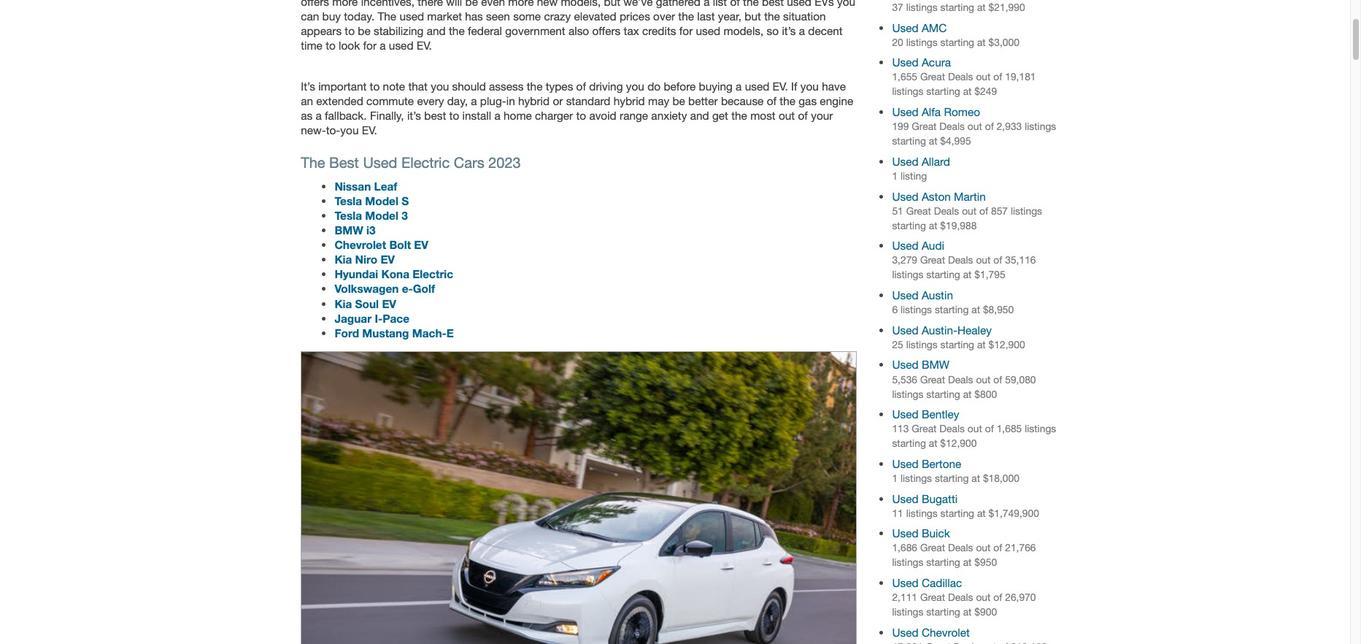 Task type: locate. For each thing, give the bounding box(es) containing it.
0 vertical spatial ev.
[[773, 80, 788, 93]]

out inside the 51 great deals out of 857 listings starting at
[[963, 205, 977, 217]]

3,279 great deals out of 35,116 listings starting at
[[893, 254, 1037, 281]]

out for used buick
[[977, 542, 991, 554]]

great inside 1,655 great deals out of 19,181 listings starting at
[[921, 71, 946, 83]]

great right 51
[[907, 205, 932, 217]]

hybrid up home
[[518, 94, 550, 108]]

a down plug-
[[495, 109, 501, 122]]

0 vertical spatial the
[[527, 80, 543, 93]]

used alfa romeo link
[[893, 105, 981, 118]]

to down day,
[[450, 109, 460, 122]]

deals inside 3,279 great deals out of 35,116 listings starting at
[[949, 254, 974, 266]]

kia up jaguar at the left of the page
[[335, 297, 352, 310]]

0 horizontal spatial bmw
[[335, 224, 363, 237]]

great for aston
[[907, 205, 932, 217]]

of for used bmw
[[994, 374, 1003, 385]]

at down healey
[[978, 339, 986, 350]]

21,766
[[1006, 542, 1037, 554]]

bmw down austin-
[[922, 358, 950, 371]]

1 vertical spatial bmw
[[922, 358, 950, 371]]

at left $18,000
[[972, 472, 981, 484]]

deals inside 1,686 great deals out of 21,766 listings starting at
[[949, 542, 974, 554]]

at left $950
[[964, 557, 972, 568]]

2 hybrid from the left
[[614, 94, 645, 108]]

great down alfa
[[912, 121, 937, 132]]

used inside the used amc 20 listings starting at $3,000
[[893, 21, 919, 34]]

1 for used allard
[[893, 170, 898, 182]]

ev.
[[773, 80, 788, 93], [362, 124, 377, 137]]

of inside 1,655 great deals out of 19,181 listings starting at
[[994, 71, 1003, 83]]

$12,900
[[989, 339, 1026, 350], [941, 438, 977, 449]]

of left 2,933
[[986, 121, 994, 132]]

great inside the 51 great deals out of 857 listings starting at
[[907, 205, 932, 217]]

you left do
[[626, 80, 645, 93]]

great for buick
[[921, 542, 946, 554]]

out up the $900
[[977, 592, 991, 603]]

of up most
[[767, 94, 777, 108]]

to
[[370, 80, 380, 93], [450, 109, 460, 122], [576, 109, 586, 122]]

hybrid up range
[[614, 94, 645, 108]]

1 horizontal spatial ev.
[[773, 80, 788, 93]]

out for used bmw
[[977, 374, 991, 385]]

ev. down the finally,
[[362, 124, 377, 137]]

deals inside 1,655 great deals out of 19,181 listings starting at
[[949, 71, 974, 83]]

deals inside 2,111 great deals out of 26,970 listings starting at
[[949, 592, 974, 603]]

of inside 113 great deals out of 1,685 listings starting at
[[986, 423, 994, 435]]

used up 25 at right bottom
[[893, 323, 919, 336]]

1 inside used bertone 1 listings starting at $18,000
[[893, 472, 898, 484]]

s
[[402, 195, 409, 208]]

i-
[[375, 311, 383, 325]]

of left 1,685
[[986, 423, 994, 435]]

used for used bugatti 11 listings starting at $1,749,900
[[893, 492, 919, 505]]

kia niro ev link
[[335, 253, 395, 266]]

listings down the 2,111
[[893, 606, 924, 618]]

$12,900 up bertone
[[941, 438, 977, 449]]

0 vertical spatial chevrolet
[[335, 238, 386, 252]]

used for used alfa romeo
[[893, 105, 919, 118]]

electric up golf
[[413, 268, 454, 281]]

starting down 199
[[893, 135, 927, 147]]

to down standard at the left top
[[576, 109, 586, 122]]

bmw
[[335, 224, 363, 237], [922, 358, 950, 371]]

listings right 1,685
[[1025, 423, 1057, 435]]

great down used bentley link
[[912, 423, 937, 435]]

listings down 3,279
[[893, 269, 924, 281]]

starting down austin
[[935, 304, 969, 316]]

of up $950
[[994, 542, 1003, 554]]

of
[[994, 71, 1003, 83], [577, 80, 586, 93], [767, 94, 777, 108], [799, 109, 808, 122], [986, 121, 994, 132], [980, 205, 989, 217], [994, 254, 1003, 266], [994, 374, 1003, 385], [986, 423, 994, 435], [994, 542, 1003, 554], [994, 592, 1003, 603]]

used for used austin 6 listings starting at $8,950
[[893, 288, 919, 302]]

used buick link
[[893, 527, 951, 540]]

ford
[[335, 326, 359, 339]]

nissan leaf tesla model s tesla model 3 bmw i3 chevrolet bolt ev kia niro ev hyundai kona electric volkswagen e-golf kia soul ev jaguar i-pace ford mustang mach-e
[[335, 180, 454, 339]]

2,111
[[893, 592, 918, 603]]

great for acura
[[921, 71, 946, 83]]

listings right 857 on the top right of page
[[1011, 205, 1043, 217]]

chevrolet inside nissan leaf tesla model s tesla model 3 bmw i3 chevrolet bolt ev kia niro ev hyundai kona electric volkswagen e-golf kia soul ev jaguar i-pace ford mustang mach-e
[[335, 238, 386, 252]]

25
[[893, 339, 904, 350]]

tesla model 3 link
[[335, 209, 408, 222]]

1 vertical spatial model
[[365, 209, 399, 222]]

deals inside "199 great deals out of 2,933 listings starting at"
[[940, 121, 965, 132]]

used inside used bugatti 11 listings starting at $1,749,900
[[893, 492, 919, 505]]

of inside 3,279 great deals out of 35,116 listings starting at
[[994, 254, 1003, 266]]

better
[[689, 94, 718, 108]]

0 vertical spatial $12,900
[[989, 339, 1026, 350]]

at left $249
[[964, 86, 972, 97]]

listings inside used austin 6 listings starting at $8,950
[[901, 304, 933, 316]]

1 vertical spatial ev.
[[362, 124, 377, 137]]

deals down bentley
[[940, 423, 965, 435]]

starting up cadillac
[[927, 557, 961, 568]]

it's important to note that you should assess the types of driving you do before buying a used ev. if you have an extended commute every day, a plug-in hybrid or standard hybrid may be better because of the gas engine as a fallback. finally, it's best to install a home charger to avoid range anxiety and get the most out of your new-to-you ev.
[[301, 80, 854, 137]]

great for cadillac
[[921, 592, 946, 603]]

cars
[[454, 154, 485, 171]]

bolt
[[390, 238, 411, 252]]

19,181
[[1006, 71, 1037, 83]]

hyundai
[[335, 268, 378, 281]]

starting up austin
[[927, 269, 961, 281]]

2023 nissan leaf preview summaryimage image
[[301, 351, 857, 644]]

if
[[792, 80, 798, 93]]

it's
[[407, 109, 421, 122]]

2 horizontal spatial the
[[780, 94, 796, 108]]

used up 3,279
[[893, 239, 919, 252]]

used for used austin-healey 25 listings starting at $12,900
[[893, 323, 919, 336]]

out inside "199 great deals out of 2,933 listings starting at"
[[968, 121, 983, 132]]

used for used aston martin
[[893, 190, 919, 203]]

out
[[977, 71, 991, 83], [779, 109, 795, 122], [968, 121, 983, 132], [963, 205, 977, 217], [977, 254, 991, 266], [977, 374, 991, 385], [968, 423, 983, 435], [977, 542, 991, 554], [977, 592, 991, 603]]

2,111 great deals out of 26,970 listings starting at
[[893, 592, 1037, 618]]

out inside 2,111 great deals out of 26,970 listings starting at
[[977, 592, 991, 603]]

starting inside 3,279 great deals out of 35,116 listings starting at
[[927, 269, 961, 281]]

starting down amc
[[941, 36, 975, 48]]

model down 'leaf'
[[365, 195, 399, 208]]

that
[[408, 80, 428, 93]]

charger
[[535, 109, 573, 122]]

out inside 5,536 great deals out of 59,080 listings starting at
[[977, 374, 991, 385]]

out inside 3,279 great deals out of 35,116 listings starting at
[[977, 254, 991, 266]]

0 vertical spatial 1
[[893, 170, 898, 182]]

great down used bmw
[[921, 374, 946, 385]]

out inside 1,655 great deals out of 19,181 listings starting at
[[977, 71, 991, 83]]

great for bmw
[[921, 374, 946, 385]]

deals
[[949, 71, 974, 83], [940, 121, 965, 132], [934, 205, 960, 217], [949, 254, 974, 266], [949, 374, 974, 385], [940, 423, 965, 435], [949, 542, 974, 554], [949, 592, 974, 603]]

1 inside used allard 1 listing
[[893, 170, 898, 182]]

starting inside "199 great deals out of 2,933 listings starting at"
[[893, 135, 927, 147]]

starting up used alfa romeo link
[[927, 86, 961, 97]]

0 horizontal spatial hybrid
[[518, 94, 550, 108]]

0 horizontal spatial chevrolet
[[335, 238, 386, 252]]

at left $3,000
[[978, 36, 986, 48]]

used up 1,686
[[893, 527, 919, 540]]

used down the 2,111
[[893, 626, 919, 639]]

ev right bolt
[[414, 238, 429, 252]]

used bugatti link
[[893, 492, 958, 505]]

used inside used austin-healey 25 listings starting at $12,900
[[893, 323, 919, 336]]

used bertone 1 listings starting at $18,000
[[893, 457, 1020, 484]]

1 vertical spatial kia
[[335, 297, 352, 310]]

of up the $900
[[994, 592, 1003, 603]]

cadillac
[[922, 576, 963, 589]]

used inside used austin 6 listings starting at $8,950
[[893, 288, 919, 302]]

at inside 1,655 great deals out of 19,181 listings starting at
[[964, 86, 972, 97]]

you up 'every'
[[431, 80, 449, 93]]

get
[[713, 109, 729, 122]]

used up 5,536
[[893, 358, 919, 371]]

out inside 113 great deals out of 1,685 listings starting at
[[968, 423, 983, 435]]

5,536 great deals out of 59,080 listings starting at
[[893, 374, 1037, 400]]

1 1 from the top
[[893, 170, 898, 182]]

chevrolet up kia niro ev link
[[335, 238, 386, 252]]

of up standard at the left top
[[577, 80, 586, 93]]

used up 199
[[893, 105, 919, 118]]

listings inside the used amc 20 listings starting at $3,000
[[907, 36, 938, 48]]

as
[[301, 109, 313, 122]]

great
[[921, 71, 946, 83], [912, 121, 937, 132], [907, 205, 932, 217], [921, 254, 946, 266], [921, 374, 946, 385], [912, 423, 937, 435], [921, 542, 946, 554], [921, 592, 946, 603]]

used for used chevrolet
[[893, 626, 919, 639]]

used inside used bertone 1 listings starting at $18,000
[[893, 457, 919, 470]]

ev. left if
[[773, 80, 788, 93]]

you down fallback.
[[341, 124, 359, 137]]

great inside 2,111 great deals out of 26,970 listings starting at
[[921, 592, 946, 603]]

electric
[[402, 154, 450, 171], [413, 268, 454, 281]]

hyundai kona electric link
[[335, 268, 454, 281]]

be
[[673, 94, 686, 108]]

golf
[[413, 282, 435, 295]]

used for used bmw
[[893, 358, 919, 371]]

install
[[463, 109, 492, 122]]

of for used bentley
[[986, 423, 994, 435]]

out right most
[[779, 109, 795, 122]]

listings inside the 51 great deals out of 857 listings starting at
[[1011, 205, 1043, 217]]

listings down used austin link
[[901, 304, 933, 316]]

out up $950
[[977, 542, 991, 554]]

at left $1,749,900
[[978, 507, 986, 519]]

starting down bugatti
[[941, 507, 975, 519]]

26,970
[[1006, 592, 1037, 603]]

$249
[[975, 86, 998, 97]]

used up 1,655
[[893, 56, 919, 69]]

before
[[664, 80, 696, 93]]

great inside 1,686 great deals out of 21,766 listings starting at
[[921, 542, 946, 554]]

out up $800
[[977, 374, 991, 385]]

listings down used amc link on the top right of the page
[[907, 36, 938, 48]]

out for used aston martin
[[963, 205, 977, 217]]

of inside the 51 great deals out of 857 listings starting at
[[980, 205, 989, 217]]

of up $249
[[994, 71, 1003, 83]]

listings inside 3,279 great deals out of 35,116 listings starting at
[[893, 269, 924, 281]]

out down romeo
[[968, 121, 983, 132]]

1 left listing
[[893, 170, 898, 182]]

austin
[[922, 288, 954, 302]]

used audi
[[893, 239, 945, 252]]

listings down 1,686
[[893, 557, 924, 568]]

of inside "199 great deals out of 2,933 listings starting at"
[[986, 121, 994, 132]]

assess
[[489, 80, 524, 93]]

used buick
[[893, 527, 951, 540]]

the down if
[[780, 94, 796, 108]]

deals inside 113 great deals out of 1,685 listings starting at
[[940, 423, 965, 435]]

1,686
[[893, 542, 918, 554]]

at inside the used amc 20 listings starting at $3,000
[[978, 36, 986, 48]]

of inside 5,536 great deals out of 59,080 listings starting at
[[994, 374, 1003, 385]]

listings down 5,536
[[893, 388, 924, 400]]

0 vertical spatial ev
[[414, 238, 429, 252]]

used aston martin
[[893, 190, 986, 203]]

of inside 2,111 great deals out of 26,970 listings starting at
[[994, 592, 1003, 603]]

51 great deals out of 857 listings starting at
[[893, 205, 1043, 231]]

1 horizontal spatial $12,900
[[989, 339, 1026, 350]]

$800
[[975, 388, 998, 400]]

out for used acura
[[977, 71, 991, 83]]

at left the $900
[[964, 606, 972, 618]]

great inside "199 great deals out of 2,933 listings starting at"
[[912, 121, 937, 132]]

kia up the hyundai
[[335, 253, 352, 266]]

used
[[745, 80, 770, 93]]

$1,795
[[975, 269, 1006, 281]]

2 tesla from the top
[[335, 209, 362, 222]]

great for audi
[[921, 254, 946, 266]]

used acura link
[[893, 56, 952, 69]]

out inside 1,686 great deals out of 21,766 listings starting at
[[977, 542, 991, 554]]

starting up bentley
[[927, 388, 961, 400]]

1
[[893, 170, 898, 182], [893, 472, 898, 484]]

starting down bertone
[[935, 472, 969, 484]]

at inside used bugatti 11 listings starting at $1,749,900
[[978, 507, 986, 519]]

of inside 1,686 great deals out of 21,766 listings starting at
[[994, 542, 1003, 554]]

of for used audi
[[994, 254, 1003, 266]]

1 horizontal spatial the
[[732, 109, 748, 122]]

20
[[893, 36, 904, 48]]

2 1 from the top
[[893, 472, 898, 484]]

used inside used allard 1 listing
[[893, 155, 919, 168]]

1 horizontal spatial chevrolet
[[922, 626, 970, 639]]

deals down buick
[[949, 542, 974, 554]]

used for used cadillac
[[893, 576, 919, 589]]

2 kia from the top
[[335, 297, 352, 310]]

used austin-healey 25 listings starting at $12,900
[[893, 323, 1026, 350]]

listings inside used bertone 1 listings starting at $18,000
[[901, 472, 933, 484]]

volkswagen
[[335, 282, 399, 295]]

1 vertical spatial 1
[[893, 472, 898, 484]]

0 vertical spatial tesla
[[335, 195, 362, 208]]

of for used acura
[[994, 71, 1003, 83]]

3,279
[[893, 254, 918, 266]]

out up $1,795
[[977, 254, 991, 266]]

listings right 2,933
[[1025, 121, 1057, 132]]

listings inside 1,655 great deals out of 19,181 listings starting at
[[893, 86, 924, 97]]

0 horizontal spatial $12,900
[[941, 438, 977, 449]]

great down buick
[[921, 542, 946, 554]]

starting inside the used amc 20 listings starting at $3,000
[[941, 36, 975, 48]]

deals for alfa
[[940, 121, 965, 132]]

ev down chevrolet bolt ev link
[[381, 253, 395, 266]]

of for used buick
[[994, 542, 1003, 554]]

out left 1,685
[[968, 423, 983, 435]]

anxiety
[[652, 109, 687, 122]]

deals inside 5,536 great deals out of 59,080 listings starting at
[[949, 374, 974, 385]]

starting inside 1,686 great deals out of 21,766 listings starting at
[[927, 557, 961, 568]]

deals down cadillac
[[949, 592, 974, 603]]

out inside it's important to note that you should assess the types of driving you do before buying a used ev. if you have an extended commute every day, a plug-in hybrid or standard hybrid may be better because of the gas engine as a fallback. finally, it's best to install a home charger to avoid range anxiety and get the most out of your new-to-you ev.
[[779, 109, 795, 122]]

alfa
[[922, 105, 941, 118]]

at up allard
[[929, 135, 938, 147]]

starting down 51
[[893, 220, 927, 231]]

chevrolet
[[335, 238, 386, 252], [922, 626, 970, 639]]

listings down 1,655
[[893, 86, 924, 97]]

your
[[811, 109, 834, 122]]

listings
[[907, 1, 938, 13], [907, 36, 938, 48], [893, 86, 924, 97], [1025, 121, 1057, 132], [1011, 205, 1043, 217], [893, 269, 924, 281], [901, 304, 933, 316], [907, 339, 938, 350], [893, 388, 924, 400], [1025, 423, 1057, 435], [901, 472, 933, 484], [907, 507, 938, 519], [893, 557, 924, 568], [893, 606, 924, 618]]

1 horizontal spatial hybrid
[[614, 94, 645, 108]]

should
[[452, 80, 486, 93]]

0 vertical spatial bmw
[[335, 224, 363, 237]]

used up 20
[[893, 21, 919, 34]]

1 vertical spatial tesla
[[335, 209, 362, 222]]

the
[[527, 80, 543, 93], [780, 94, 796, 108], [732, 109, 748, 122]]

$12,900 inside used austin-healey 25 listings starting at $12,900
[[989, 339, 1026, 350]]

great inside 113 great deals out of 1,685 listings starting at
[[912, 423, 937, 435]]

mach-
[[412, 326, 447, 339]]

11
[[893, 507, 904, 519]]

at up healey
[[972, 304, 981, 316]]

deals inside the 51 great deals out of 857 listings starting at
[[934, 205, 960, 217]]

an
[[301, 94, 313, 108]]

at up the audi on the top
[[929, 220, 938, 231]]

of for used alfa romeo
[[986, 121, 994, 132]]

used for used buick
[[893, 527, 919, 540]]

great down the audi on the top
[[921, 254, 946, 266]]

0 vertical spatial model
[[365, 195, 399, 208]]

great inside 3,279 great deals out of 35,116 listings starting at
[[921, 254, 946, 266]]

kia
[[335, 253, 352, 266], [335, 297, 352, 310]]

used allard link
[[893, 155, 951, 168]]

1 vertical spatial $12,900
[[941, 438, 977, 449]]

chevrolet down 2,111 great deals out of 26,970 listings starting at
[[922, 626, 970, 639]]

deals for cadillac
[[949, 592, 974, 603]]

0 vertical spatial kia
[[335, 253, 352, 266]]

2 vertical spatial the
[[732, 109, 748, 122]]

listings down used bugatti link
[[907, 507, 938, 519]]

out for used audi
[[977, 254, 991, 266]]

great inside 5,536 great deals out of 59,080 listings starting at
[[921, 374, 946, 385]]

starting inside used bertone 1 listings starting at $18,000
[[935, 472, 969, 484]]

deals for aston
[[934, 205, 960, 217]]

1 vertical spatial chevrolet
[[922, 626, 970, 639]]

great down used cadillac
[[921, 592, 946, 603]]

nissan
[[335, 180, 371, 193]]

listings down used bertone "link"
[[901, 472, 933, 484]]

great down acura on the top of page
[[921, 71, 946, 83]]

used up 11
[[893, 492, 919, 505]]

out down martin
[[963, 205, 977, 217]]

used up listing
[[893, 155, 919, 168]]

deals up bentley
[[949, 374, 974, 385]]

1 up 11
[[893, 472, 898, 484]]

the down because
[[732, 109, 748, 122]]

model down the tesla model s 'link'
[[365, 209, 399, 222]]

best
[[329, 154, 359, 171]]

$12,900 down healey
[[989, 339, 1026, 350]]

1 vertical spatial electric
[[413, 268, 454, 281]]

starting inside the 51 great deals out of 857 listings starting at
[[893, 220, 927, 231]]



Task type: describe. For each thing, give the bounding box(es) containing it.
1 model from the top
[[365, 195, 399, 208]]

gas
[[799, 94, 817, 108]]

1 horizontal spatial to
[[450, 109, 460, 122]]

of for used aston martin
[[980, 205, 989, 217]]

used for used amc 20 listings starting at $3,000
[[893, 21, 919, 34]]

listings inside used bugatti 11 listings starting at $1,749,900
[[907, 507, 938, 519]]

bertone
[[922, 457, 962, 470]]

out for used bentley
[[968, 423, 983, 435]]

at inside 2,111 great deals out of 26,970 listings starting at
[[964, 606, 972, 618]]

jaguar
[[335, 311, 372, 325]]

of for used cadillac
[[994, 592, 1003, 603]]

finally,
[[370, 109, 404, 122]]

out for used alfa romeo
[[968, 121, 983, 132]]

used bertone link
[[893, 457, 962, 470]]

healey
[[958, 323, 992, 336]]

used for used acura
[[893, 56, 919, 69]]

used up 'leaf'
[[363, 154, 398, 171]]

starting inside 113 great deals out of 1,685 listings starting at
[[893, 438, 927, 449]]

used for used bentley
[[893, 408, 919, 421]]

at inside 1,686 great deals out of 21,766 listings starting at
[[964, 557, 972, 568]]

$4,995
[[941, 135, 972, 147]]

best
[[425, 109, 446, 122]]

the
[[301, 154, 325, 171]]

electric inside nissan leaf tesla model s tesla model 3 bmw i3 chevrolet bolt ev kia niro ev hyundai kona electric volkswagen e-golf kia soul ev jaguar i-pace ford mustang mach-e
[[413, 268, 454, 281]]

used chevrolet link
[[893, 626, 970, 639]]

6
[[893, 304, 898, 316]]

0 horizontal spatial to
[[370, 80, 380, 93]]

used bentley link
[[893, 408, 960, 421]]

acura
[[922, 56, 952, 69]]

used for used audi
[[893, 239, 919, 252]]

listings inside 1,686 great deals out of 21,766 listings starting at
[[893, 557, 924, 568]]

listings inside used austin-healey 25 listings starting at $12,900
[[907, 339, 938, 350]]

a right the as
[[316, 109, 322, 122]]

driving
[[590, 80, 623, 93]]

used allard 1 listing
[[893, 155, 951, 182]]

used bmw link
[[893, 358, 950, 371]]

starting inside 1,655 great deals out of 19,181 listings starting at
[[927, 86, 961, 97]]

0 horizontal spatial the
[[527, 80, 543, 93]]

199
[[893, 121, 910, 132]]

fallback.
[[325, 109, 367, 122]]

because
[[721, 94, 764, 108]]

austin-
[[922, 323, 958, 336]]

allard
[[922, 155, 951, 168]]

deals for bentley
[[940, 423, 965, 435]]

in
[[507, 94, 515, 108]]

deals for acura
[[949, 71, 974, 83]]

bugatti
[[922, 492, 958, 505]]

deals for buick
[[949, 542, 974, 554]]

a up because
[[736, 80, 742, 93]]

nissan leaf link
[[335, 180, 398, 193]]

buying
[[699, 80, 733, 93]]

most
[[751, 109, 776, 122]]

deals for bmw
[[949, 374, 974, 385]]

it's
[[301, 80, 315, 93]]

listings up used amc link on the top right of the page
[[907, 1, 938, 13]]

you up the gas
[[801, 80, 819, 93]]

51
[[893, 205, 904, 217]]

standard
[[566, 94, 611, 108]]

used chevrolet
[[893, 626, 970, 639]]

at inside used austin-healey 25 listings starting at $12,900
[[978, 339, 986, 350]]

great for bentley
[[912, 423, 937, 435]]

great for alfa
[[912, 121, 937, 132]]

kona
[[382, 268, 410, 281]]

0 horizontal spatial ev.
[[362, 124, 377, 137]]

1 hybrid from the left
[[518, 94, 550, 108]]

1,655 great deals out of 19,181 listings starting at
[[893, 71, 1037, 97]]

$950
[[975, 557, 998, 568]]

deals for audi
[[949, 254, 974, 266]]

2023
[[489, 154, 521, 171]]

at inside 3,279 great deals out of 35,116 listings starting at
[[964, 269, 972, 281]]

at left '$21,990'
[[978, 1, 986, 13]]

new-
[[301, 124, 326, 137]]

pace
[[383, 311, 410, 325]]

$19,988
[[941, 220, 977, 231]]

2 vertical spatial ev
[[382, 297, 397, 310]]

37
[[893, 1, 904, 13]]

3
[[402, 209, 408, 222]]

5,536
[[893, 374, 918, 385]]

a up install
[[471, 94, 477, 108]]

$8,950
[[984, 304, 1015, 316]]

amc
[[922, 21, 947, 34]]

out for used cadillac
[[977, 592, 991, 603]]

1,655
[[893, 71, 918, 83]]

starting inside used austin 6 listings starting at $8,950
[[935, 304, 969, 316]]

at inside used bertone 1 listings starting at $18,000
[[972, 472, 981, 484]]

engine
[[820, 94, 854, 108]]

range
[[620, 109, 649, 122]]

starting inside used austin-healey 25 listings starting at $12,900
[[941, 339, 975, 350]]

2 horizontal spatial to
[[576, 109, 586, 122]]

of down the gas
[[799, 109, 808, 122]]

types
[[546, 80, 573, 93]]

listings inside 113 great deals out of 1,685 listings starting at
[[1025, 423, 1057, 435]]

at inside "199 great deals out of 2,933 listings starting at"
[[929, 135, 938, 147]]

used amc link
[[893, 21, 947, 34]]

1 kia from the top
[[335, 253, 352, 266]]

at inside 5,536 great deals out of 59,080 listings starting at
[[964, 388, 972, 400]]

used for used bertone 1 listings starting at $18,000
[[893, 457, 919, 470]]

may
[[648, 94, 670, 108]]

commute
[[367, 94, 414, 108]]

1,686 great deals out of 21,766 listings starting at
[[893, 542, 1037, 568]]

starting inside 2,111 great deals out of 26,970 listings starting at
[[927, 606, 961, 618]]

used austin link
[[893, 288, 954, 302]]

starting up the used amc 20 listings starting at $3,000
[[941, 1, 975, 13]]

used bentley
[[893, 408, 960, 421]]

used for used allard 1 listing
[[893, 155, 919, 168]]

buick
[[922, 527, 951, 540]]

59,080
[[1006, 374, 1037, 385]]

at inside used austin 6 listings starting at $8,950
[[972, 304, 981, 316]]

2 model from the top
[[365, 209, 399, 222]]

113
[[893, 423, 910, 435]]

starting inside used bugatti 11 listings starting at $1,749,900
[[941, 507, 975, 519]]

1 vertical spatial the
[[780, 94, 796, 108]]

1 for used bertone
[[893, 472, 898, 484]]

starting inside 5,536 great deals out of 59,080 listings starting at
[[927, 388, 961, 400]]

do
[[648, 80, 661, 93]]

extended
[[316, 94, 363, 108]]

1 tesla from the top
[[335, 195, 362, 208]]

day,
[[447, 94, 468, 108]]

home
[[504, 109, 532, 122]]

used bugatti 11 listings starting at $1,749,900
[[893, 492, 1040, 519]]

1 horizontal spatial bmw
[[922, 358, 950, 371]]

listings inside 5,536 great deals out of 59,080 listings starting at
[[893, 388, 924, 400]]

$1,749,900
[[989, 507, 1040, 519]]

used audi link
[[893, 239, 945, 252]]

mustang
[[362, 326, 409, 339]]

volkswagen e-golf link
[[335, 282, 435, 295]]

$18,000
[[984, 472, 1020, 484]]

$21,990
[[989, 1, 1026, 13]]

and
[[691, 109, 710, 122]]

listings inside "199 great deals out of 2,933 listings starting at"
[[1025, 121, 1057, 132]]

1 vertical spatial ev
[[381, 253, 395, 266]]

at inside the 51 great deals out of 857 listings starting at
[[929, 220, 938, 231]]

used cadillac
[[893, 576, 963, 589]]

note
[[383, 80, 405, 93]]

listings inside 2,111 great deals out of 26,970 listings starting at
[[893, 606, 924, 618]]

leaf
[[374, 180, 398, 193]]

0 vertical spatial electric
[[402, 154, 450, 171]]

used aston martin link
[[893, 190, 986, 203]]

bmw inside nissan leaf tesla model s tesla model 3 bmw i3 chevrolet bolt ev kia niro ev hyundai kona electric volkswagen e-golf kia soul ev jaguar i-pace ford mustang mach-e
[[335, 224, 363, 237]]

199 great deals out of 2,933 listings starting at
[[893, 121, 1057, 147]]

every
[[417, 94, 444, 108]]

at inside 113 great deals out of 1,685 listings starting at
[[929, 438, 938, 449]]

chevrolet bolt ev link
[[335, 238, 429, 252]]



Task type: vqa. For each thing, say whether or not it's contained in the screenshot.
857
yes



